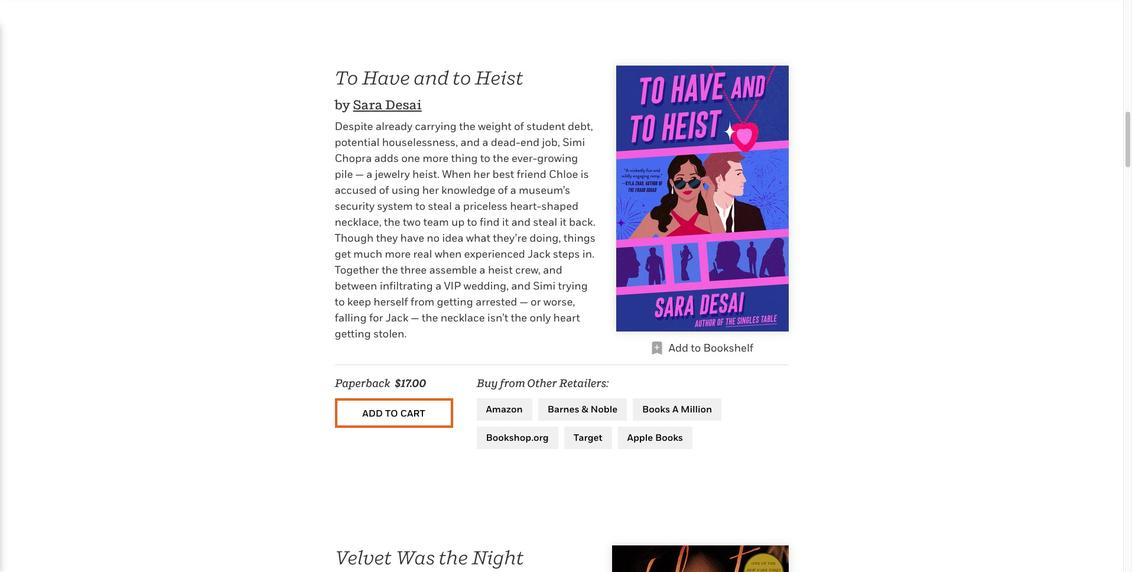 Task type: vqa. For each thing, say whether or not it's contained in the screenshot.
the 500 Years, 100 Watches image
no



Task type: locate. For each thing, give the bounding box(es) containing it.
—
[[356, 168, 364, 181], [520, 296, 529, 308], [411, 312, 420, 324]]

between
[[335, 280, 378, 292]]

1 horizontal spatial —
[[411, 312, 420, 324]]

amazon link
[[477, 399, 533, 421]]

arrested
[[476, 296, 518, 308]]

more down they
[[385, 248, 411, 260]]

and down steps
[[543, 264, 563, 276]]

noble
[[591, 404, 618, 415]]

add
[[669, 342, 689, 354], [363, 407, 383, 419]]

— right pile
[[356, 168, 364, 181]]

things
[[564, 232, 596, 244]]

carrying
[[415, 120, 457, 133]]

a up accused
[[367, 168, 373, 181]]

getting down falling at the bottom of the page
[[335, 328, 371, 340]]

2 horizontal spatial of
[[514, 120, 524, 133]]

books down "books a million" link
[[656, 432, 684, 443]]

despite
[[335, 120, 373, 133]]

0 vertical spatial books
[[643, 404, 671, 415]]

steal up team
[[428, 200, 452, 213]]

of down best at the left
[[498, 184, 508, 197]]

books a million link
[[633, 399, 722, 421]]

to
[[453, 66, 472, 89], [481, 152, 491, 165], [416, 200, 426, 213], [467, 216, 478, 228], [335, 296, 345, 308], [691, 342, 701, 354], [385, 407, 398, 419]]

and down heart-
[[512, 216, 531, 228]]

to have and to heist book cover picture image
[[616, 66, 789, 332]]

1 horizontal spatial more
[[423, 152, 449, 165]]

vip
[[444, 280, 461, 292]]

books a million
[[643, 404, 713, 415]]

jack down herself
[[386, 312, 409, 324]]

0 horizontal spatial add
[[363, 407, 383, 419]]

books
[[643, 404, 671, 415], [656, 432, 684, 443]]

team
[[424, 216, 449, 228]]

simi down debt,
[[563, 136, 586, 149]]

heist
[[475, 66, 524, 89]]

simi
[[563, 136, 586, 149], [533, 280, 556, 292]]

0 vertical spatial add
[[669, 342, 689, 354]]

velvet was the night link
[[335, 546, 524, 569]]

1 horizontal spatial jack
[[528, 248, 551, 260]]

the
[[459, 120, 476, 133], [493, 152, 510, 165], [384, 216, 401, 228], [382, 264, 398, 276], [422, 312, 438, 324], [511, 312, 528, 324], [439, 546, 468, 569]]

the right "was"
[[439, 546, 468, 569]]

apple books link
[[618, 427, 693, 449]]

jewelry
[[375, 168, 410, 181]]

1 vertical spatial steal
[[534, 216, 558, 228]]

0 vertical spatial steal
[[428, 200, 452, 213]]

1 vertical spatial from
[[500, 377, 526, 390]]

1 horizontal spatial her
[[474, 168, 490, 181]]

of down jewelry
[[379, 184, 389, 197]]

of
[[514, 120, 524, 133], [379, 184, 389, 197], [498, 184, 508, 197]]

to up falling at the bottom of the page
[[335, 296, 345, 308]]

simi up or
[[533, 280, 556, 292]]

to left heist
[[453, 66, 472, 89]]

it down shaped
[[560, 216, 567, 228]]

0 horizontal spatial more
[[385, 248, 411, 260]]

and down crew,
[[512, 280, 531, 292]]

books left a
[[643, 404, 671, 415]]

0 horizontal spatial it
[[502, 216, 509, 228]]

or
[[531, 296, 541, 308]]

steal
[[428, 200, 452, 213], [534, 216, 558, 228]]

debt,
[[568, 120, 593, 133]]

chopra
[[335, 152, 372, 165]]

her down heist. at the left top of the page
[[423, 184, 439, 197]]

1 horizontal spatial add
[[669, 342, 689, 354]]

have
[[401, 232, 425, 244]]

1 vertical spatial add
[[363, 407, 383, 419]]

getting down vip
[[437, 296, 473, 308]]

desai
[[385, 97, 422, 112]]

barnes & noble
[[548, 404, 618, 415]]

amazon
[[486, 404, 523, 415]]

steps
[[553, 248, 580, 260]]

museum's
[[519, 184, 571, 197]]

0 vertical spatial —
[[356, 168, 364, 181]]

1 horizontal spatial it
[[560, 216, 567, 228]]

million
[[681, 404, 713, 415]]

steal up doing,
[[534, 216, 558, 228]]

friend
[[517, 168, 547, 181]]

and up thing
[[461, 136, 480, 149]]

1 vertical spatial simi
[[533, 280, 556, 292]]

and up desai
[[414, 66, 449, 89]]

0 vertical spatial her
[[474, 168, 490, 181]]

bookshelf
[[704, 342, 754, 354]]

add for add to bookshelf
[[669, 342, 689, 354]]

— down infiltrating
[[411, 312, 420, 324]]

add left bookshelf
[[669, 342, 689, 354]]

ever-
[[512, 152, 538, 165]]

0 vertical spatial from
[[411, 296, 435, 308]]

0 vertical spatial simi
[[563, 136, 586, 149]]

it
[[502, 216, 509, 228], [560, 216, 567, 228]]

2 it from the left
[[560, 216, 567, 228]]

when
[[442, 168, 471, 181]]

her
[[474, 168, 490, 181], [423, 184, 439, 197]]

priceless
[[463, 200, 508, 213]]

1 horizontal spatial simi
[[563, 136, 586, 149]]

to left cart
[[385, 407, 398, 419]]

1 vertical spatial jack
[[386, 312, 409, 324]]

add inside "button"
[[363, 407, 383, 419]]

infiltrating
[[380, 280, 433, 292]]

jack
[[528, 248, 551, 260], [386, 312, 409, 324]]

0 horizontal spatial from
[[411, 296, 435, 308]]

isn't
[[488, 312, 509, 324]]

assemble
[[430, 264, 477, 276]]

1 horizontal spatial steal
[[534, 216, 558, 228]]

her up knowledge
[[474, 168, 490, 181]]

only
[[530, 312, 551, 324]]

adds
[[375, 152, 399, 165]]

1 horizontal spatial getting
[[437, 296, 473, 308]]

0 horizontal spatial getting
[[335, 328, 371, 340]]

0 vertical spatial getting
[[437, 296, 473, 308]]

keep
[[348, 296, 371, 308]]

knowledge
[[442, 184, 496, 197]]

it right find
[[502, 216, 509, 228]]

get
[[335, 248, 351, 260]]

of up end
[[514, 120, 524, 133]]

1 it from the left
[[502, 216, 509, 228]]

more
[[423, 152, 449, 165], [385, 248, 411, 260]]

from right 'buy'
[[500, 377, 526, 390]]

heist.
[[413, 168, 440, 181]]

to left bookshelf
[[691, 342, 701, 354]]

by sara desai
[[335, 97, 422, 112]]

up
[[452, 216, 465, 228]]

sara
[[353, 97, 383, 112]]

wedding,
[[464, 280, 509, 292]]

apple
[[628, 432, 654, 443]]

from down infiltrating
[[411, 296, 435, 308]]

1 vertical spatial her
[[423, 184, 439, 197]]

add down 'paperback $17.00'
[[363, 407, 383, 419]]

jack down doing,
[[528, 248, 551, 260]]

back.
[[569, 216, 596, 228]]

weight
[[478, 120, 512, 133]]

0 vertical spatial more
[[423, 152, 449, 165]]

1 vertical spatial books
[[656, 432, 684, 443]]

idea
[[442, 232, 464, 244]]

a
[[483, 136, 489, 149], [367, 168, 373, 181], [511, 184, 517, 197], [455, 200, 461, 213], [480, 264, 486, 276], [436, 280, 442, 292]]

— left or
[[520, 296, 529, 308]]

find
[[480, 216, 500, 228]]

0 horizontal spatial —
[[356, 168, 364, 181]]

was
[[396, 546, 435, 569]]

heist
[[488, 264, 513, 276]]

1 vertical spatial —
[[520, 296, 529, 308]]

heart
[[554, 312, 581, 324]]

chloe
[[549, 168, 579, 181]]

together
[[335, 264, 379, 276]]

more up heist. at the left top of the page
[[423, 152, 449, 165]]



Task type: describe. For each thing, give the bounding box(es) containing it.
retailers:
[[560, 377, 609, 390]]

security
[[335, 200, 375, 213]]

experienced
[[465, 248, 526, 260]]

potential
[[335, 136, 380, 149]]

a up up on the left top of the page
[[455, 200, 461, 213]]

0 vertical spatial jack
[[528, 248, 551, 260]]

best
[[493, 168, 515, 181]]

stolen.
[[374, 328, 407, 340]]

have
[[362, 66, 410, 89]]

velvet
[[335, 546, 392, 569]]

what
[[466, 232, 491, 244]]

paperback
[[335, 377, 390, 390]]

a
[[673, 404, 679, 415]]

add to bookshelf
[[669, 342, 754, 354]]

2 horizontal spatial —
[[520, 296, 529, 308]]

to have and to heist
[[335, 66, 524, 89]]

the left necklace
[[422, 312, 438, 324]]

apple books
[[628, 432, 684, 443]]

dead-
[[491, 136, 521, 149]]

by
[[335, 97, 351, 112]]

worse,
[[544, 296, 576, 308]]

sara desai link
[[353, 97, 422, 112]]

target link
[[565, 427, 612, 449]]

velvet was the night
[[335, 546, 524, 569]]

night
[[472, 546, 524, 569]]

is
[[581, 168, 589, 181]]

to have and to heist link
[[335, 66, 524, 89]]

much
[[354, 248, 383, 260]]

0 horizontal spatial jack
[[386, 312, 409, 324]]

already
[[376, 120, 413, 133]]

2 vertical spatial —
[[411, 312, 420, 324]]

1 horizontal spatial from
[[500, 377, 526, 390]]

the left weight
[[459, 120, 476, 133]]

target
[[574, 432, 603, 443]]

the down system
[[384, 216, 401, 228]]

0 horizontal spatial simi
[[533, 280, 556, 292]]

add to cart
[[363, 407, 426, 419]]

the right isn't
[[511, 312, 528, 324]]

$17.00
[[395, 377, 427, 390]]

falling
[[335, 312, 367, 324]]

growing
[[538, 152, 578, 165]]

paperback $17.00
[[335, 377, 427, 390]]

barnes
[[548, 404, 580, 415]]

from inside despite already carrying the weight of student debt, potential houselessness, and a dead-end job, simi chopra adds one more thing to the ever-growing pile — a jewelry heist. when her best friend chloe is accused of using her knowledge of a museum's security system to steal a priceless heart-shaped necklace, the two team up to find it and steal it back. though they have no idea what they're doing, things get much more real when experienced jack steps in. together the three assemble a heist crew, and between infiltrating a vip wedding, and simi trying to keep herself from getting arrested — or worse, falling for jack — the necklace isn't the only heart getting stolen.
[[411, 296, 435, 308]]

heart-
[[510, 200, 542, 213]]

doing,
[[530, 232, 561, 244]]

the up infiltrating
[[382, 264, 398, 276]]

necklace,
[[335, 216, 382, 228]]

end
[[521, 136, 540, 149]]

add to cart button
[[335, 399, 453, 428]]

for
[[369, 312, 383, 324]]

1 vertical spatial getting
[[335, 328, 371, 340]]

necklace
[[441, 312, 485, 324]]

0 horizontal spatial of
[[379, 184, 389, 197]]

three
[[401, 264, 427, 276]]

herself
[[374, 296, 408, 308]]

job,
[[542, 136, 561, 149]]

crew,
[[516, 264, 541, 276]]

buy
[[477, 377, 498, 390]]

two
[[403, 216, 421, 228]]

add for add to cart
[[363, 407, 383, 419]]

despite already carrying the weight of student debt, potential houselessness, and a dead-end job, simi chopra adds one more thing to the ever-growing pile — a jewelry heist. when her best friend chloe is accused of using her knowledge of a museum's security system to steal a priceless heart-shaped necklace, the two team up to find it and steal it back. though they have no idea what they're doing, things get much more real when experienced jack steps in. together the three assemble a heist crew, and between infiltrating a vip wedding, and simi trying to keep herself from getting arrested — or worse, falling for jack — the necklace isn't the only heart getting stolen.
[[335, 120, 596, 340]]

a up wedding,
[[480, 264, 486, 276]]

1 horizontal spatial of
[[498, 184, 508, 197]]

to up two
[[416, 200, 426, 213]]

to right thing
[[481, 152, 491, 165]]

cart
[[401, 407, 426, 419]]

the up best at the left
[[493, 152, 510, 165]]

thing
[[451, 152, 478, 165]]

system
[[377, 200, 413, 213]]

velvet was the night book cover picture image
[[612, 546, 789, 572]]

barnes & noble link
[[539, 399, 627, 421]]

0 horizontal spatial steal
[[428, 200, 452, 213]]

they
[[376, 232, 398, 244]]

other
[[528, 377, 558, 390]]

a down weight
[[483, 136, 489, 149]]

shaped
[[542, 200, 579, 213]]

bookshop.org
[[486, 432, 549, 443]]

accused
[[335, 184, 377, 197]]

student
[[527, 120, 566, 133]]

0 horizontal spatial her
[[423, 184, 439, 197]]

real
[[414, 248, 432, 260]]

pile
[[335, 168, 353, 181]]

bookshop.org link
[[477, 427, 559, 449]]

using
[[392, 184, 420, 197]]

a down best at the left
[[511, 184, 517, 197]]

to inside "button"
[[385, 407, 398, 419]]

to
[[335, 66, 358, 89]]

a left vip
[[436, 280, 442, 292]]

they're
[[493, 232, 528, 244]]

1 vertical spatial more
[[385, 248, 411, 260]]

to right up on the left top of the page
[[467, 216, 478, 228]]



